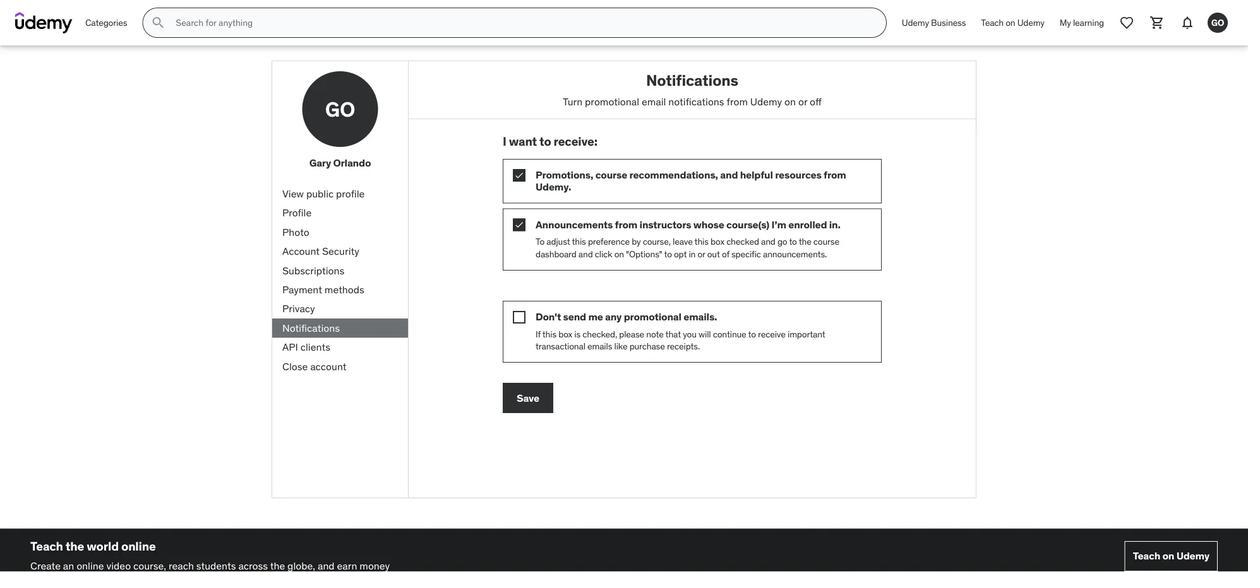 Task type: describe. For each thing, give the bounding box(es) containing it.
this inside don't send me any promotional emails. if this box is checked, please note that you will continue to receive important transactional emails like purchase receipts.
[[542, 329, 556, 340]]

announcements from instructors whose course(s) i'm enrolled in. to adjust this preference by course, leave this box checked and go to the  course dashboard and click on "options" to opt in or out of specific announcements.
[[536, 218, 841, 260]]

learning
[[1073, 17, 1104, 28]]

emails
[[587, 341, 612, 352]]

me
[[588, 311, 603, 324]]

email
[[642, 95, 666, 108]]

receive:
[[554, 134, 597, 149]]

promotional inside notifications turn promotional email notifications from udemy on or off
[[585, 95, 639, 108]]

money
[[360, 560, 390, 573]]

profile link
[[272, 204, 408, 223]]

turn
[[563, 95, 583, 108]]

world
[[87, 540, 119, 555]]

i
[[503, 134, 506, 149]]

to
[[536, 236, 544, 248]]

udemy.
[[536, 181, 571, 194]]

udemy business
[[902, 17, 966, 28]]

like
[[614, 341, 627, 352]]

earn
[[337, 560, 357, 573]]

0 horizontal spatial go
[[325, 97, 355, 122]]

teach the world online create an online video course, reach students across the globe, and earn money
[[30, 540, 390, 573]]

reach
[[169, 560, 194, 573]]

box inside announcements from instructors whose course(s) i'm enrolled in. to adjust this preference by course, leave this box checked and go to the  course dashboard and click on "options" to opt in or out of specific announcements.
[[711, 236, 724, 248]]

if
[[536, 329, 541, 340]]

and left click
[[578, 249, 593, 260]]

submit search image
[[151, 15, 166, 30]]

video
[[106, 560, 131, 573]]

on inside notifications turn promotional email notifications from udemy on or off
[[785, 95, 796, 108]]

out
[[707, 249, 720, 260]]

small image for don't send me any promotional emails.
[[513, 311, 526, 324]]

privacy
[[282, 303, 315, 316]]

notifications image
[[1180, 15, 1195, 30]]

go
[[777, 236, 787, 248]]

my
[[1060, 17, 1071, 28]]

account
[[282, 245, 320, 258]]

0 vertical spatial teach on udemy
[[981, 17, 1045, 28]]

of
[[722, 249, 729, 260]]

and inside promotions, course recommendations, and helpful resources from udemy.
[[720, 169, 738, 182]]

that
[[665, 329, 681, 340]]

0 horizontal spatial teach on udemy link
[[974, 8, 1052, 38]]

course, inside announcements from instructors whose course(s) i'm enrolled in. to adjust this preference by course, leave this box checked and go to the  course dashboard and click on "options" to opt in or out of specific announcements.
[[643, 236, 671, 248]]

instructors
[[640, 218, 691, 231]]

close
[[282, 360, 308, 373]]

privacy link
[[272, 300, 408, 319]]

promotions, course recommendations, and helpful resources from udemy.
[[536, 169, 846, 194]]

don't
[[536, 311, 561, 324]]

account
[[310, 360, 346, 373]]

1 vertical spatial the
[[66, 540, 84, 555]]

subscriptions
[[282, 264, 344, 277]]

students
[[196, 560, 236, 573]]

don't send me any promotional emails. if this box is checked, please note that you will continue to receive important transactional emails like purchase receipts.
[[536, 311, 825, 352]]

whose
[[693, 218, 724, 231]]

by
[[632, 236, 641, 248]]

in.
[[829, 218, 841, 231]]

1 horizontal spatial the
[[270, 560, 285, 573]]

"options"
[[626, 249, 662, 260]]

1 horizontal spatial go
[[1211, 17, 1224, 28]]

recommendations,
[[629, 169, 718, 182]]

2 horizontal spatial this
[[695, 236, 709, 248]]

receipts.
[[667, 341, 700, 352]]

or inside announcements from instructors whose course(s) i'm enrolled in. to adjust this preference by course, leave this box checked and go to the  course dashboard and click on "options" to opt in or out of specific announcements.
[[698, 249, 705, 260]]

2 horizontal spatial teach
[[1133, 550, 1160, 563]]

announcements.
[[763, 249, 827, 260]]

adjust
[[546, 236, 570, 248]]

continue
[[713, 329, 746, 340]]

photo
[[282, 226, 309, 239]]

clients
[[301, 341, 330, 354]]

resources
[[775, 169, 822, 182]]

wishlist image
[[1119, 15, 1134, 30]]

udemy business link
[[894, 8, 974, 38]]

1 vertical spatial teach on udemy
[[1133, 550, 1210, 563]]

notifications inside notifications turn promotional email notifications from udemy on or off
[[646, 71, 738, 90]]

api clients link
[[272, 338, 408, 357]]

leave
[[673, 236, 693, 248]]

go link
[[1203, 8, 1233, 38]]

categories button
[[78, 8, 135, 38]]

preference
[[588, 236, 630, 248]]

photo link
[[272, 223, 408, 242]]

gary
[[309, 157, 331, 170]]

across
[[238, 560, 268, 573]]

gary orlando
[[309, 157, 371, 170]]

notifications
[[668, 95, 724, 108]]

1 horizontal spatial teach
[[981, 17, 1004, 28]]

receive
[[758, 329, 786, 340]]

small image for promotions, course recommendations, and helpful resources from udemy.
[[513, 169, 526, 182]]

profile
[[282, 207, 312, 220]]

send
[[563, 311, 586, 324]]



Task type: locate. For each thing, give the bounding box(es) containing it.
0 horizontal spatial from
[[615, 218, 637, 231]]

subscriptions link
[[272, 261, 408, 281]]

0 horizontal spatial this
[[542, 329, 556, 340]]

from inside notifications turn promotional email notifications from udemy on or off
[[727, 95, 748, 108]]

course right promotions,
[[595, 169, 627, 182]]

or inside notifications turn promotional email notifications from udemy on or off
[[798, 95, 807, 108]]

security
[[322, 245, 359, 258]]

from right 'resources'
[[824, 169, 846, 182]]

emails.
[[684, 311, 717, 324]]

want
[[509, 134, 537, 149]]

2 vertical spatial from
[[615, 218, 637, 231]]

shopping cart with 0 items image
[[1150, 15, 1165, 30]]

please
[[619, 329, 644, 340]]

public
[[306, 187, 334, 200]]

categories
[[85, 17, 127, 28]]

important
[[788, 329, 825, 340]]

online
[[121, 540, 156, 555], [77, 560, 104, 573]]

course(s)
[[726, 218, 769, 231]]

checked,
[[583, 329, 617, 340]]

from right the notifications
[[727, 95, 748, 108]]

this down announcements
[[572, 236, 586, 248]]

i want to receive:
[[503, 134, 597, 149]]

go up gary orlando in the top left of the page
[[325, 97, 355, 122]]

i'm
[[772, 218, 786, 231]]

notifications inside view public profile profile photo account security subscriptions payment methods privacy notifications api clients close account
[[282, 322, 340, 335]]

business
[[931, 17, 966, 28]]

click
[[595, 249, 612, 260]]

Search for anything text field
[[173, 12, 871, 33]]

1 horizontal spatial course,
[[643, 236, 671, 248]]

api
[[282, 341, 298, 354]]

enrolled
[[788, 218, 827, 231]]

1 horizontal spatial teach on udemy
[[1133, 550, 1210, 563]]

udemy image
[[15, 12, 73, 33]]

2 horizontal spatial from
[[824, 169, 846, 182]]

1 vertical spatial or
[[698, 249, 705, 260]]

1 vertical spatial course,
[[133, 560, 166, 573]]

or right 'in' on the top right of page
[[698, 249, 705, 260]]

course down the in.
[[813, 236, 839, 248]]

udemy
[[902, 17, 929, 28], [1017, 17, 1045, 28], [750, 95, 782, 108], [1176, 550, 1210, 563]]

close account link
[[272, 357, 408, 377]]

notifications up the notifications
[[646, 71, 738, 90]]

1 vertical spatial from
[[824, 169, 846, 182]]

promotional inside don't send me any promotional emails. if this box is checked, please note that you will continue to receive important transactional emails like purchase receipts.
[[624, 311, 681, 324]]

this
[[572, 236, 586, 248], [695, 236, 709, 248], [542, 329, 556, 340]]

the up an
[[66, 540, 84, 555]]

promotional
[[585, 95, 639, 108], [624, 311, 681, 324]]

course, up "options"
[[643, 236, 671, 248]]

from inside promotions, course recommendations, and helpful resources from udemy.
[[824, 169, 846, 182]]

profile
[[336, 187, 365, 200]]

helpful
[[740, 169, 773, 182]]

0 horizontal spatial course,
[[133, 560, 166, 573]]

small image
[[513, 169, 526, 182], [513, 311, 526, 324]]

notifications up clients
[[282, 322, 340, 335]]

0 horizontal spatial teach on udemy
[[981, 17, 1045, 28]]

1 horizontal spatial notifications
[[646, 71, 738, 90]]

from inside announcements from instructors whose course(s) i'm enrolled in. to adjust this preference by course, leave this box checked and go to the  course dashboard and click on "options" to opt in or out of specific announcements.
[[615, 218, 637, 231]]

this right if
[[542, 329, 556, 340]]

to right want
[[539, 134, 551, 149]]

view public profile profile photo account security subscriptions payment methods privacy notifications api clients close account
[[282, 187, 365, 373]]

and left helpful
[[720, 169, 738, 182]]

online right an
[[77, 560, 104, 573]]

0 vertical spatial the
[[799, 236, 811, 248]]

teach on udemy
[[981, 17, 1045, 28], [1133, 550, 1210, 563]]

1 vertical spatial promotional
[[624, 311, 681, 324]]

0 horizontal spatial course
[[595, 169, 627, 182]]

1 horizontal spatial from
[[727, 95, 748, 108]]

is
[[574, 329, 581, 340]]

globe,
[[287, 560, 315, 573]]

0 vertical spatial go
[[1211, 17, 1224, 28]]

1 horizontal spatial box
[[711, 236, 724, 248]]

small image left don't
[[513, 311, 526, 324]]

1 vertical spatial course
[[813, 236, 839, 248]]

transactional
[[536, 341, 585, 352]]

course, inside teach the world online create an online video course, reach students across the globe, and earn money
[[133, 560, 166, 573]]

save
[[517, 392, 539, 405]]

box left is
[[558, 329, 572, 340]]

0 horizontal spatial online
[[77, 560, 104, 573]]

in
[[689, 249, 696, 260]]

account security link
[[272, 242, 408, 261]]

note
[[646, 329, 664, 340]]

udemy inside udemy business link
[[902, 17, 929, 28]]

the
[[799, 236, 811, 248], [66, 540, 84, 555], [270, 560, 285, 573]]

promotions,
[[536, 169, 593, 182]]

to
[[539, 134, 551, 149], [789, 236, 797, 248], [664, 249, 672, 260], [748, 329, 756, 340]]

course,
[[643, 236, 671, 248], [133, 560, 166, 573]]

to right go in the right of the page
[[789, 236, 797, 248]]

my learning
[[1060, 17, 1104, 28]]

1 horizontal spatial course
[[813, 236, 839, 248]]

0 vertical spatial box
[[711, 236, 724, 248]]

box inside don't send me any promotional emails. if this box is checked, please note that you will continue to receive important transactional emails like purchase receipts.
[[558, 329, 572, 340]]

0 vertical spatial promotional
[[585, 95, 639, 108]]

1 vertical spatial teach on udemy link
[[1125, 542, 1218, 572]]

course
[[595, 169, 627, 182], [813, 236, 839, 248]]

or left off
[[798, 95, 807, 108]]

an
[[63, 560, 74, 573]]

create
[[30, 560, 61, 573]]

1 small image from the top
[[513, 169, 526, 182]]

0 vertical spatial course
[[595, 169, 627, 182]]

0 horizontal spatial teach
[[30, 540, 63, 555]]

box up "out"
[[711, 236, 724, 248]]

teach
[[981, 17, 1004, 28], [30, 540, 63, 555], [1133, 550, 1160, 563]]

go
[[1211, 17, 1224, 28], [325, 97, 355, 122]]

off
[[810, 95, 822, 108]]

0 horizontal spatial the
[[66, 540, 84, 555]]

from up by
[[615, 218, 637, 231]]

and left go in the right of the page
[[761, 236, 775, 248]]

opt
[[674, 249, 687, 260]]

0 vertical spatial online
[[121, 540, 156, 555]]

course inside promotions, course recommendations, and helpful resources from udemy.
[[595, 169, 627, 182]]

promotional right turn
[[585, 95, 639, 108]]

from
[[727, 95, 748, 108], [824, 169, 846, 182], [615, 218, 637, 231]]

orlando
[[333, 157, 371, 170]]

checked
[[726, 236, 759, 248]]

to left receive
[[748, 329, 756, 340]]

small image down want
[[513, 169, 526, 182]]

0 vertical spatial or
[[798, 95, 807, 108]]

0 horizontal spatial notifications
[[282, 322, 340, 335]]

payment methods link
[[272, 281, 408, 300]]

1 horizontal spatial teach on udemy link
[[1125, 542, 1218, 572]]

1 vertical spatial box
[[558, 329, 572, 340]]

0 horizontal spatial box
[[558, 329, 572, 340]]

the up announcements.
[[799, 236, 811, 248]]

on inside announcements from instructors whose course(s) i'm enrolled in. to adjust this preference by course, leave this box checked and go to the  course dashboard and click on "options" to opt in or out of specific announcements.
[[614, 249, 624, 260]]

1 horizontal spatial online
[[121, 540, 156, 555]]

specific
[[731, 249, 761, 260]]

0 vertical spatial from
[[727, 95, 748, 108]]

2 horizontal spatial the
[[799, 236, 811, 248]]

payment
[[282, 283, 322, 296]]

0 vertical spatial small image
[[513, 169, 526, 182]]

course, right video
[[133, 560, 166, 573]]

0 vertical spatial course,
[[643, 236, 671, 248]]

and left earn
[[318, 560, 335, 573]]

0 vertical spatial notifications
[[646, 71, 738, 90]]

dashboard
[[536, 249, 576, 260]]

0 vertical spatial teach on udemy link
[[974, 8, 1052, 38]]

the left globe,
[[270, 560, 285, 573]]

the inside announcements from instructors whose course(s) i'm enrolled in. to adjust this preference by course, leave this box checked and go to the  course dashboard and click on "options" to opt in or out of specific announcements.
[[799, 236, 811, 248]]

this up 'in' on the top right of page
[[695, 236, 709, 248]]

online up video
[[121, 540, 156, 555]]

1 vertical spatial go
[[325, 97, 355, 122]]

my learning link
[[1052, 8, 1112, 38]]

notifications turn promotional email notifications from udemy on or off
[[563, 71, 822, 108]]

small image
[[513, 219, 526, 231]]

notifications link
[[272, 319, 408, 338]]

to left "opt"
[[664, 249, 672, 260]]

1 vertical spatial online
[[77, 560, 104, 573]]

2 small image from the top
[[513, 311, 526, 324]]

purchase
[[630, 341, 665, 352]]

announcements
[[536, 218, 613, 231]]

course inside announcements from instructors whose course(s) i'm enrolled in. to adjust this preference by course, leave this box checked and go to the  course dashboard and click on "options" to opt in or out of specific announcements.
[[813, 236, 839, 248]]

promotional up note
[[624, 311, 681, 324]]

1 vertical spatial notifications
[[282, 322, 340, 335]]

you
[[683, 329, 697, 340]]

on
[[1006, 17, 1015, 28], [785, 95, 796, 108], [614, 249, 624, 260], [1162, 550, 1174, 563]]

1 horizontal spatial or
[[798, 95, 807, 108]]

1 vertical spatial small image
[[513, 311, 526, 324]]

0 horizontal spatial or
[[698, 249, 705, 260]]

udemy inside notifications turn promotional email notifications from udemy on or off
[[750, 95, 782, 108]]

2 vertical spatial the
[[270, 560, 285, 573]]

and inside teach the world online create an online video course, reach students across the globe, and earn money
[[318, 560, 335, 573]]

teach inside teach the world online create an online video course, reach students across the globe, and earn money
[[30, 540, 63, 555]]

will
[[699, 329, 711, 340]]

view public profile link
[[272, 185, 408, 204]]

to inside don't send me any promotional emails. if this box is checked, please note that you will continue to receive important transactional emails like purchase receipts.
[[748, 329, 756, 340]]

teach on udemy link
[[974, 8, 1052, 38], [1125, 542, 1218, 572]]

methods
[[325, 283, 364, 296]]

box
[[711, 236, 724, 248], [558, 329, 572, 340]]

go right notifications icon
[[1211, 17, 1224, 28]]

1 horizontal spatial this
[[572, 236, 586, 248]]

view
[[282, 187, 304, 200]]



Task type: vqa. For each thing, say whether or not it's contained in the screenshot.
3
no



